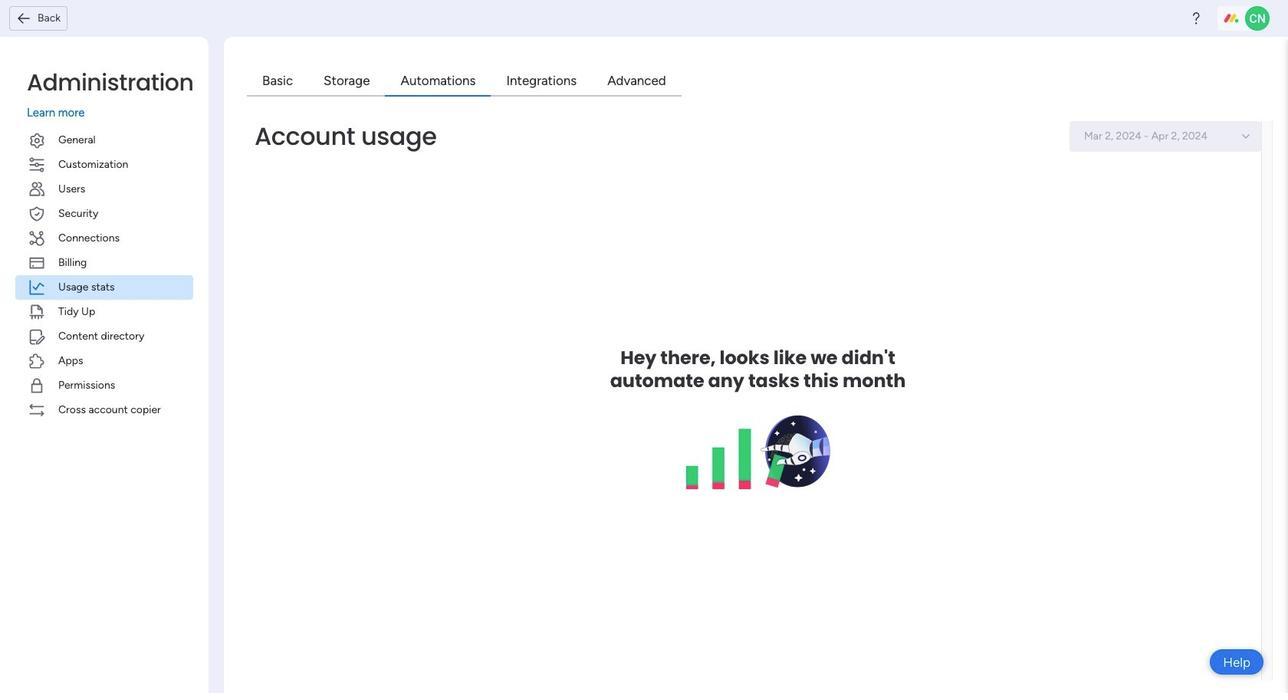 Task type: vqa. For each thing, say whether or not it's contained in the screenshot.
the Cool Name IMAGE
yes



Task type: describe. For each thing, give the bounding box(es) containing it.
cool name image
[[1246, 6, 1271, 31]]



Task type: locate. For each thing, give the bounding box(es) containing it.
help image
[[1189, 11, 1205, 26]]

back to workspace image
[[16, 11, 31, 26]]



